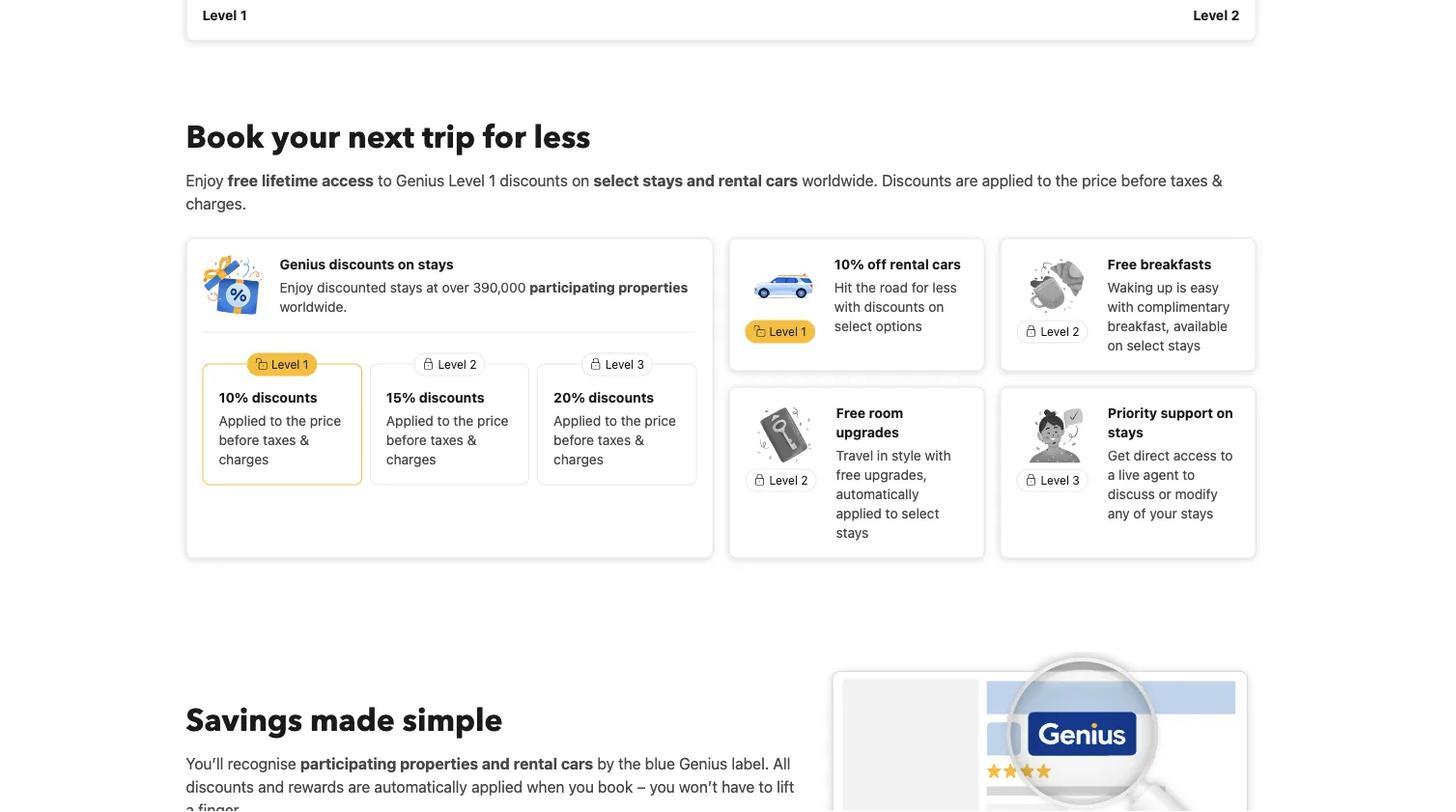 Task type: describe. For each thing, give the bounding box(es) containing it.
to inside the "20% discounts applied to the price before taxes & charges"
[[605, 412, 617, 428]]

the inside 10% off rental cars hit the road for less with discounts on select options
[[856, 279, 876, 295]]

automatically inside by the blue genius label. all discounts and rewards are automatically applied when you book – you won't have to lift a finger.
[[374, 778, 468, 797]]

discounted
[[317, 279, 387, 295]]

free for free room upgrades travel in style with free upgrades, automatically applied to select stays
[[836, 405, 866, 421]]

modify
[[1175, 486, 1218, 502]]

or
[[1159, 486, 1172, 502]]

free inside free room upgrades travel in style with free upgrades, automatically applied to select stays
[[836, 467, 861, 483]]

discounts inside genius discounts on stays enjoy discounted stays at over 390,000 participating properties worldwide.
[[329, 256, 395, 272]]

all
[[773, 755, 791, 773]]

before inside worldwide. discounts are applied to the price before taxes & charges.
[[1122, 171, 1167, 189]]

1 horizontal spatial 3
[[1073, 474, 1080, 487]]

0 vertical spatial enjoy
[[186, 171, 224, 189]]

price for 10% discounts applied to the price before taxes & charges
[[310, 412, 341, 428]]

blue
[[645, 755, 675, 773]]

breakfast,
[[1108, 318, 1170, 334]]

room
[[869, 405, 904, 421]]

0 vertical spatial rental
[[719, 171, 762, 189]]

applied for 20%
[[554, 412, 601, 428]]

applied inside free room upgrades travel in style with free upgrades, automatically applied to select stays
[[836, 505, 882, 521]]

up
[[1157, 279, 1173, 295]]

support
[[1161, 405, 1214, 421]]

a inside "priority support on stays get direct access to a live agent to discuss or modify any of your stays"
[[1108, 467, 1115, 483]]

to inside 10% discounts applied to the price before taxes & charges
[[270, 412, 282, 428]]

10% off rental cars image
[[753, 255, 815, 316]]

cars inside 10% off rental cars hit the road for less with discounts on select options
[[933, 256, 961, 272]]

20%
[[554, 389, 585, 405]]

with inside 10% off rental cars hit the road for less with discounts on select options
[[835, 298, 861, 314]]

savings
[[186, 700, 302, 742]]

discounts inside the "20% discounts applied to the price before taxes & charges"
[[589, 389, 654, 405]]

genius inside genius discounts on stays enjoy discounted stays at over 390,000 participating properties worldwide.
[[280, 256, 326, 272]]

less inside 10% off rental cars hit the road for less with discounts on select options
[[933, 279, 957, 295]]

live
[[1119, 467, 1140, 483]]

rewards
[[288, 778, 344, 797]]

applied for 15%
[[386, 412, 434, 428]]

free room upgrades travel in style with free upgrades, automatically applied to select stays
[[836, 405, 951, 541]]

made
[[310, 700, 395, 742]]

charges for 15% discounts applied to the price before taxes & charges
[[386, 451, 436, 467]]

1 horizontal spatial cars
[[766, 171, 798, 189]]

worldwide. inside genius discounts on stays enjoy discounted stays at over 390,000 participating properties worldwide.
[[280, 298, 347, 314]]

10% off rental cars hit the road for less with discounts on select options
[[835, 256, 961, 334]]

discounts
[[882, 171, 952, 189]]

style
[[892, 447, 922, 463]]

the inside the "20% discounts applied to the price before taxes & charges"
[[621, 412, 641, 428]]

any
[[1108, 505, 1130, 521]]

recognise
[[228, 755, 296, 773]]

taxes for 20% discounts applied to the price before taxes & charges
[[598, 432, 631, 448]]

applied inside worldwide. discounts are applied to the price before taxes & charges.
[[982, 171, 1034, 189]]

worldwide. discounts are applied to the price before taxes & charges.
[[186, 171, 1223, 212]]

select inside free room upgrades travel in style with free upgrades, automatically applied to select stays
[[902, 505, 940, 521]]

before for 10% discounts applied to the price before taxes & charges
[[219, 432, 259, 448]]

free breakfasts image
[[1026, 255, 1088, 316]]

10% discounts applied to the price before taxes & charges
[[219, 389, 341, 467]]

discounts inside by the blue genius label. all discounts and rewards are automatically applied when you book – you won't have to lift a finger.
[[186, 778, 254, 797]]

price for 20% discounts applied to the price before taxes & charges
[[645, 412, 676, 428]]

390,000
[[473, 279, 526, 295]]

direct
[[1134, 447, 1170, 463]]

get
[[1108, 447, 1130, 463]]

1 vertical spatial level 3
[[1041, 474, 1080, 487]]

0 horizontal spatial 3
[[637, 358, 644, 371]]

enjoy free lifetime access to genius level 1 discounts on select stays and rental cars
[[186, 171, 798, 189]]

upgrades,
[[865, 467, 928, 483]]

your inside "priority support on stays get direct access to a live agent to discuss or modify any of your stays"
[[1150, 505, 1178, 521]]

discuss
[[1108, 486, 1155, 502]]

0 vertical spatial level 1
[[202, 7, 247, 23]]

on inside free breakfasts waking up is easy with complimentary breakfast, available on select stays
[[1108, 337, 1123, 353]]

stays inside free breakfasts waking up is easy with complimentary breakfast, available on select stays
[[1168, 337, 1201, 353]]

price inside worldwide. discounts are applied to the price before taxes & charges.
[[1082, 171, 1118, 189]]

for inside 10% off rental cars hit the road for less with discounts on select options
[[912, 279, 929, 295]]

on inside genius discounts on stays enjoy discounted stays at over 390,000 participating properties worldwide.
[[398, 256, 415, 272]]

the inside 10% discounts applied to the price before taxes & charges
[[286, 412, 306, 428]]

2 vertical spatial level 1
[[271, 358, 309, 371]]

simple
[[403, 700, 503, 742]]

to inside worldwide. discounts are applied to the price before taxes & charges.
[[1038, 171, 1052, 189]]

upgrades
[[836, 424, 899, 440]]

worldwide. inside worldwide. discounts are applied to the price before taxes & charges.
[[802, 171, 878, 189]]

by the blue genius label. all discounts and rewards are automatically applied when you book – you won't have to lift a finger.
[[186, 755, 795, 812]]

the inside the 15% discounts applied to the price before taxes & charges
[[454, 412, 474, 428]]

discounts inside 10% off rental cars hit the road for less with discounts on select options
[[864, 298, 925, 314]]

before for 20% discounts applied to the price before taxes & charges
[[554, 432, 594, 448]]

0 horizontal spatial for
[[483, 116, 526, 158]]

to inside the 15% discounts applied to the price before taxes & charges
[[437, 412, 450, 428]]

waking
[[1108, 279, 1154, 295]]

agent
[[1144, 467, 1179, 483]]

free room upgrades image
[[754, 403, 816, 465]]

–
[[637, 778, 646, 797]]

over
[[442, 279, 469, 295]]

1 vertical spatial properties
[[400, 755, 478, 773]]

breakfasts
[[1141, 256, 1212, 272]]

to inside by the blue genius label. all discounts and rewards are automatically applied when you book – you won't have to lift a finger.
[[759, 778, 773, 797]]

0 vertical spatial level 3
[[606, 358, 644, 371]]

with for free breakfasts waking up is easy with complimentary breakfast, available on select stays
[[1108, 298, 1134, 314]]

& for 20% discounts applied to the price before taxes & charges
[[635, 432, 644, 448]]

you'll
[[186, 755, 224, 773]]

1 vertical spatial level 1
[[770, 325, 807, 339]]



Task type: vqa. For each thing, say whether or not it's contained in the screenshot.
the Does this property have non- smoking rooms?
no



Task type: locate. For each thing, give the bounding box(es) containing it.
level 3 down priority support on stays image
[[1041, 474, 1080, 487]]

finger.
[[198, 801, 242, 812]]

0 horizontal spatial properties
[[400, 755, 478, 773]]

select
[[594, 171, 639, 189], [835, 318, 872, 334], [1127, 337, 1165, 353], [902, 505, 940, 521]]

1 horizontal spatial for
[[912, 279, 929, 295]]

with inside free room upgrades travel in style with free upgrades, automatically applied to select stays
[[925, 447, 951, 463]]

1 horizontal spatial 10%
[[835, 256, 864, 272]]

0 vertical spatial participating
[[530, 279, 615, 295]]

10% for 10% off rental cars hit the road for less with discounts on select options
[[835, 256, 864, 272]]

savings made simple image
[[824, 652, 1257, 812]]

discounts
[[500, 171, 568, 189], [329, 256, 395, 272], [864, 298, 925, 314], [252, 389, 317, 405], [419, 389, 485, 405], [589, 389, 654, 405], [186, 778, 254, 797]]

and
[[687, 171, 715, 189], [482, 755, 510, 773], [258, 778, 284, 797]]

automatically down you'll recognise participating properties and rental cars
[[374, 778, 468, 797]]

your down or
[[1150, 505, 1178, 521]]

2 you from the left
[[650, 778, 675, 797]]

0 vertical spatial genius
[[396, 171, 445, 189]]

are right the discounts
[[956, 171, 978, 189]]

15% discounts applied to the price before taxes & charges
[[386, 389, 509, 467]]

applied left when
[[472, 778, 523, 797]]

is
[[1177, 279, 1187, 295]]

taxes inside worldwide. discounts are applied to the price before taxes & charges.
[[1171, 171, 1208, 189]]

genius down "trip" at the left of page
[[396, 171, 445, 189]]

1 horizontal spatial free
[[836, 467, 861, 483]]

free
[[1108, 256, 1137, 272], [836, 405, 866, 421]]

1 vertical spatial less
[[933, 279, 957, 295]]

your up lifetime
[[272, 116, 340, 158]]

easy
[[1191, 279, 1219, 295]]

won't
[[679, 778, 718, 797]]

3 down priority support on stays image
[[1073, 474, 1080, 487]]

book your next trip for less image
[[202, 255, 264, 316]]

charges inside the "20% discounts applied to the price before taxes & charges"
[[554, 451, 604, 467]]

applied down "upgrades,"
[[836, 505, 882, 521]]

3 charges from the left
[[554, 451, 604, 467]]

before inside 10% discounts applied to the price before taxes & charges
[[219, 432, 259, 448]]

1 applied from the left
[[219, 412, 266, 428]]

worldwide. down discounted
[[280, 298, 347, 314]]

a left live
[[1108, 467, 1115, 483]]

at
[[426, 279, 439, 295]]

0 horizontal spatial charges
[[219, 451, 269, 467]]

properties inside genius discounts on stays enjoy discounted stays at over 390,000 participating properties worldwide.
[[619, 279, 688, 295]]

1 vertical spatial for
[[912, 279, 929, 295]]

applied inside 10% discounts applied to the price before taxes & charges
[[219, 412, 266, 428]]

1 horizontal spatial free
[[1108, 256, 1137, 272]]

0 vertical spatial 3
[[637, 358, 644, 371]]

rental inside 10% off rental cars hit the road for less with discounts on select options
[[890, 256, 929, 272]]

0 vertical spatial worldwide.
[[802, 171, 878, 189]]

0 horizontal spatial and
[[258, 778, 284, 797]]

taxes inside 10% discounts applied to the price before taxes & charges
[[263, 432, 296, 448]]

applied
[[219, 412, 266, 428], [386, 412, 434, 428], [554, 412, 601, 428]]

charges for 20% discounts applied to the price before taxes & charges
[[554, 451, 604, 467]]

less up enjoy free lifetime access to genius level 1 discounts on select stays and rental cars
[[534, 116, 591, 158]]

level 3 up the "20% discounts applied to the price before taxes & charges"
[[606, 358, 644, 371]]

with down the hit
[[835, 298, 861, 314]]

applied inside the "20% discounts applied to the price before taxes & charges"
[[554, 412, 601, 428]]

to inside free room upgrades travel in style with free upgrades, automatically applied to select stays
[[886, 505, 898, 521]]

0 horizontal spatial worldwide.
[[280, 298, 347, 314]]

1 horizontal spatial genius
[[396, 171, 445, 189]]

free breakfasts waking up is easy with complimentary breakfast, available on select stays
[[1108, 256, 1230, 353]]

0 horizontal spatial enjoy
[[186, 171, 224, 189]]

by
[[598, 755, 614, 773]]

participating up rewards
[[300, 755, 397, 773]]

& for 10% discounts applied to the price before taxes & charges
[[300, 432, 309, 448]]

0 vertical spatial and
[[687, 171, 715, 189]]

are inside by the blue genius label. all discounts and rewards are automatically applied when you book – you won't have to lift a finger.
[[348, 778, 370, 797]]

1 horizontal spatial automatically
[[836, 486, 919, 502]]

free inside free room upgrades travel in style with free upgrades, automatically applied to select stays
[[836, 405, 866, 421]]

enjoy
[[186, 171, 224, 189], [280, 279, 313, 295]]

2 vertical spatial and
[[258, 778, 284, 797]]

3 up the "20% discounts applied to the price before taxes & charges"
[[637, 358, 644, 371]]

10%
[[835, 256, 864, 272], [219, 389, 249, 405]]

0 vertical spatial less
[[534, 116, 591, 158]]

when
[[527, 778, 565, 797]]

free up waking
[[1108, 256, 1137, 272]]

10% for 10% discounts applied to the price before taxes & charges
[[219, 389, 249, 405]]

applied
[[982, 171, 1034, 189], [836, 505, 882, 521], [472, 778, 523, 797]]

enjoy inside genius discounts on stays enjoy discounted stays at over 390,000 participating properties worldwide.
[[280, 279, 313, 295]]

participating
[[530, 279, 615, 295], [300, 755, 397, 773]]

on inside 10% off rental cars hit the road for less with discounts on select options
[[929, 298, 944, 314]]

2 horizontal spatial cars
[[933, 256, 961, 272]]

off
[[868, 256, 887, 272]]

free inside free breakfasts waking up is easy with complimentary breakfast, available on select stays
[[1108, 256, 1137, 272]]

1 horizontal spatial charges
[[386, 451, 436, 467]]

you'll recognise participating properties and rental cars
[[186, 755, 593, 773]]

1 vertical spatial your
[[1150, 505, 1178, 521]]

participating inside genius discounts on stays enjoy discounted stays at over 390,000 participating properties worldwide.
[[530, 279, 615, 295]]

hit
[[835, 279, 853, 295]]

rental
[[719, 171, 762, 189], [890, 256, 929, 272], [514, 755, 557, 773]]

& inside the 15% discounts applied to the price before taxes & charges
[[467, 432, 477, 448]]

book your next trip for less
[[186, 116, 591, 158]]

1 horizontal spatial level 3
[[1041, 474, 1080, 487]]

2 horizontal spatial rental
[[890, 256, 929, 272]]

0 horizontal spatial automatically
[[374, 778, 468, 797]]

applied inside the 15% discounts applied to the price before taxes & charges
[[386, 412, 434, 428]]

enjoy left discounted
[[280, 279, 313, 295]]

the inside by the blue genius label. all discounts and rewards are automatically applied when you book – you won't have to lift a finger.
[[619, 755, 641, 773]]

1 vertical spatial enjoy
[[280, 279, 313, 295]]

a
[[1108, 467, 1115, 483], [186, 801, 194, 812]]

charges for 10% discounts applied to the price before taxes & charges
[[219, 451, 269, 467]]

have
[[722, 778, 755, 797]]

less right the road
[[933, 279, 957, 295]]

automatically inside free room upgrades travel in style with free upgrades, automatically applied to select stays
[[836, 486, 919, 502]]

discounts inside 10% discounts applied to the price before taxes & charges
[[252, 389, 317, 405]]

2 horizontal spatial charges
[[554, 451, 604, 467]]

1 vertical spatial a
[[186, 801, 194, 812]]

access inside "priority support on stays get direct access to a live agent to discuss or modify any of your stays"
[[1174, 447, 1217, 463]]

1 horizontal spatial access
[[1174, 447, 1217, 463]]

2 vertical spatial rental
[[514, 755, 557, 773]]

&
[[1212, 171, 1223, 189], [300, 432, 309, 448], [467, 432, 477, 448], [635, 432, 644, 448]]

for
[[483, 116, 526, 158], [912, 279, 929, 295]]

of
[[1134, 505, 1146, 521]]

you right –
[[650, 778, 675, 797]]

you left book
[[569, 778, 594, 797]]

1 vertical spatial applied
[[836, 505, 882, 521]]

0 vertical spatial applied
[[982, 171, 1034, 189]]

1 vertical spatial cars
[[933, 256, 961, 272]]

price for 15% discounts applied to the price before taxes & charges
[[477, 412, 509, 428]]

charges inside 10% discounts applied to the price before taxes & charges
[[219, 451, 269, 467]]

stays inside free room upgrades travel in style with free upgrades, automatically applied to select stays
[[836, 525, 869, 541]]

available
[[1174, 318, 1228, 334]]

1 horizontal spatial are
[[956, 171, 978, 189]]

0 vertical spatial properties
[[619, 279, 688, 295]]

free up upgrades
[[836, 405, 866, 421]]

1 vertical spatial rental
[[890, 256, 929, 272]]

1 horizontal spatial rental
[[719, 171, 762, 189]]

0 horizontal spatial applied
[[472, 778, 523, 797]]

with for free room upgrades travel in style with free upgrades, automatically applied to select stays
[[925, 447, 951, 463]]

taxes inside the 15% discounts applied to the price before taxes & charges
[[430, 432, 464, 448]]

1 horizontal spatial you
[[650, 778, 675, 797]]

in
[[877, 447, 888, 463]]

2 vertical spatial applied
[[472, 778, 523, 797]]

genius inside by the blue genius label. all discounts and rewards are automatically applied when you book – you won't have to lift a finger.
[[679, 755, 728, 773]]

1 vertical spatial worldwide.
[[280, 298, 347, 314]]

1 horizontal spatial your
[[1150, 505, 1178, 521]]

1 vertical spatial automatically
[[374, 778, 468, 797]]

0 horizontal spatial are
[[348, 778, 370, 797]]

enjoy up charges.
[[186, 171, 224, 189]]

a inside by the blue genius label. all discounts and rewards are automatically applied when you book – you won't have to lift a finger.
[[186, 801, 194, 812]]

0 horizontal spatial cars
[[561, 755, 593, 773]]

1 horizontal spatial applied
[[386, 412, 434, 428]]

0 vertical spatial free
[[228, 171, 258, 189]]

0 horizontal spatial with
[[835, 298, 861, 314]]

0 horizontal spatial a
[[186, 801, 194, 812]]

road
[[880, 279, 908, 295]]

worldwide.
[[802, 171, 878, 189], [280, 298, 347, 314]]

& inside the "20% discounts applied to the price before taxes & charges"
[[635, 432, 644, 448]]

before
[[1122, 171, 1167, 189], [219, 432, 259, 448], [386, 432, 427, 448], [554, 432, 594, 448]]

properties
[[619, 279, 688, 295], [400, 755, 478, 773]]

2 horizontal spatial with
[[1108, 298, 1134, 314]]

for up enjoy free lifetime access to genius level 1 discounts on select stays and rental cars
[[483, 116, 526, 158]]

taxes for 10% discounts applied to the price before taxes & charges
[[263, 432, 296, 448]]

less
[[534, 116, 591, 158], [933, 279, 957, 295]]

price inside the "20% discounts applied to the price before taxes & charges"
[[645, 412, 676, 428]]

0 horizontal spatial free
[[836, 405, 866, 421]]

0 vertical spatial are
[[956, 171, 978, 189]]

free up charges.
[[228, 171, 258, 189]]

price
[[1082, 171, 1118, 189], [310, 412, 341, 428], [477, 412, 509, 428], [645, 412, 676, 428]]

priority support on stays get direct access to a live agent to discuss or modify any of your stays
[[1108, 405, 1234, 521]]

0 horizontal spatial rental
[[514, 755, 557, 773]]

access up modify
[[1174, 447, 1217, 463]]

price inside 10% discounts applied to the price before taxes & charges
[[310, 412, 341, 428]]

3
[[637, 358, 644, 371], [1073, 474, 1080, 487]]

next
[[348, 116, 414, 158]]

taxes for 15% discounts applied to the price before taxes & charges
[[430, 432, 464, 448]]

you
[[569, 778, 594, 797], [650, 778, 675, 797]]

1 horizontal spatial a
[[1108, 467, 1115, 483]]

10% inside 10% discounts applied to the price before taxes & charges
[[219, 389, 249, 405]]

charges inside the 15% discounts applied to the price before taxes & charges
[[386, 451, 436, 467]]

0 vertical spatial 10%
[[835, 256, 864, 272]]

2 vertical spatial genius
[[679, 755, 728, 773]]

before inside the 15% discounts applied to the price before taxes & charges
[[386, 432, 427, 448]]

charges
[[219, 451, 269, 467], [386, 451, 436, 467], [554, 451, 604, 467]]

automatically
[[836, 486, 919, 502], [374, 778, 468, 797]]

select inside free breakfasts waking up is easy with complimentary breakfast, available on select stays
[[1127, 337, 1165, 353]]

1 charges from the left
[[219, 451, 269, 467]]

genius up discounted
[[280, 256, 326, 272]]

with inside free breakfasts waking up is easy with complimentary breakfast, available on select stays
[[1108, 298, 1134, 314]]

taxes
[[1171, 171, 1208, 189], [263, 432, 296, 448], [430, 432, 464, 448], [598, 432, 631, 448]]

travel
[[836, 447, 874, 463]]

applied inside by the blue genius label. all discounts and rewards are automatically applied when you book – you won't have to lift a finger.
[[472, 778, 523, 797]]

applied right the discounts
[[982, 171, 1034, 189]]

1 vertical spatial participating
[[300, 755, 397, 773]]

2 horizontal spatial and
[[687, 171, 715, 189]]

before inside the "20% discounts applied to the price before taxes & charges"
[[554, 432, 594, 448]]

3 applied from the left
[[554, 412, 601, 428]]

complimentary
[[1138, 298, 1230, 314]]

level 1
[[202, 7, 247, 23], [770, 325, 807, 339], [271, 358, 309, 371]]

1 horizontal spatial worldwide.
[[802, 171, 878, 189]]

1 horizontal spatial participating
[[530, 279, 615, 295]]

1 horizontal spatial with
[[925, 447, 951, 463]]

access
[[322, 171, 374, 189], [1174, 447, 1217, 463]]

2 horizontal spatial applied
[[554, 412, 601, 428]]

are inside worldwide. discounts are applied to the price before taxes & charges.
[[956, 171, 978, 189]]

with
[[835, 298, 861, 314], [1108, 298, 1134, 314], [925, 447, 951, 463]]

level 2
[[1194, 7, 1240, 23], [1041, 325, 1080, 339], [438, 358, 477, 371], [770, 474, 808, 487]]

with right style
[[925, 447, 951, 463]]

taxes inside the "20% discounts applied to the price before taxes & charges"
[[598, 432, 631, 448]]

worldwide. left the discounts
[[802, 171, 878, 189]]

0 horizontal spatial applied
[[219, 412, 266, 428]]

book
[[598, 778, 633, 797]]

1 vertical spatial 3
[[1073, 474, 1080, 487]]

0 horizontal spatial free
[[228, 171, 258, 189]]

2 horizontal spatial genius
[[679, 755, 728, 773]]

& for 15% discounts applied to the price before taxes & charges
[[467, 432, 477, 448]]

a left the finger.
[[186, 801, 194, 812]]

0 vertical spatial for
[[483, 116, 526, 158]]

1 horizontal spatial enjoy
[[280, 279, 313, 295]]

on inside "priority support on stays get direct access to a live agent to discuss or modify any of your stays"
[[1217, 405, 1234, 421]]

2 charges from the left
[[386, 451, 436, 467]]

1 vertical spatial and
[[482, 755, 510, 773]]

1 horizontal spatial level 1
[[271, 358, 309, 371]]

20% discounts applied to the price before taxes & charges
[[554, 389, 676, 467]]

on
[[572, 171, 590, 189], [398, 256, 415, 272], [929, 298, 944, 314], [1108, 337, 1123, 353], [1217, 405, 1234, 421]]

are down you'll recognise participating properties and rental cars
[[348, 778, 370, 797]]

to
[[378, 171, 392, 189], [1038, 171, 1052, 189], [270, 412, 282, 428], [437, 412, 450, 428], [605, 412, 617, 428], [1221, 447, 1233, 463], [1183, 467, 1195, 483], [886, 505, 898, 521], [759, 778, 773, 797]]

1 vertical spatial access
[[1174, 447, 1217, 463]]

before for 15% discounts applied to the price before taxes & charges
[[386, 432, 427, 448]]

0 horizontal spatial your
[[272, 116, 340, 158]]

lift
[[777, 778, 795, 797]]

2 vertical spatial cars
[[561, 755, 593, 773]]

label.
[[732, 755, 769, 773]]

0 vertical spatial access
[[322, 171, 374, 189]]

0 horizontal spatial level 1
[[202, 7, 247, 23]]

15%
[[386, 389, 416, 405]]

lifetime
[[262, 171, 318, 189]]

genius
[[396, 171, 445, 189], [280, 256, 326, 272], [679, 755, 728, 773]]

the inside worldwide. discounts are applied to the price before taxes & charges.
[[1056, 171, 1078, 189]]

0 vertical spatial automatically
[[836, 486, 919, 502]]

1 horizontal spatial and
[[482, 755, 510, 773]]

1 vertical spatial genius
[[280, 256, 326, 272]]

for right the road
[[912, 279, 929, 295]]

trip
[[422, 116, 475, 158]]

1 you from the left
[[569, 778, 594, 797]]

2 applied from the left
[[386, 412, 434, 428]]

free down travel
[[836, 467, 861, 483]]

discounts inside the 15% discounts applied to the price before taxes & charges
[[419, 389, 485, 405]]

0 horizontal spatial 10%
[[219, 389, 249, 405]]

priority
[[1108, 405, 1158, 421]]

0 horizontal spatial genius
[[280, 256, 326, 272]]

with down waking
[[1108, 298, 1134, 314]]

options
[[876, 318, 923, 334]]

select inside 10% off rental cars hit the road for less with discounts on select options
[[835, 318, 872, 334]]

stays
[[643, 171, 683, 189], [418, 256, 454, 272], [390, 279, 423, 295], [1168, 337, 1201, 353], [1108, 424, 1144, 440], [1181, 505, 1214, 521], [836, 525, 869, 541]]

0 horizontal spatial you
[[569, 778, 594, 797]]

1 horizontal spatial applied
[[836, 505, 882, 521]]

1 vertical spatial free
[[836, 405, 866, 421]]

charges.
[[186, 194, 246, 212]]

0 horizontal spatial participating
[[300, 755, 397, 773]]

& inside worldwide. discounts are applied to the price before taxes & charges.
[[1212, 171, 1223, 189]]

access down next
[[322, 171, 374, 189]]

0 vertical spatial your
[[272, 116, 340, 158]]

cars
[[766, 171, 798, 189], [933, 256, 961, 272], [561, 755, 593, 773]]

your
[[272, 116, 340, 158], [1150, 505, 1178, 521]]

genius discounts on stays enjoy discounted stays at over 390,000 participating properties worldwide.
[[280, 256, 688, 314]]

priority support on stays image
[[1026, 403, 1088, 465]]

genius up won't
[[679, 755, 728, 773]]

2
[[1232, 7, 1240, 23], [1073, 325, 1080, 339], [470, 358, 477, 371], [801, 474, 808, 487]]

1 horizontal spatial properties
[[619, 279, 688, 295]]

free
[[228, 171, 258, 189], [836, 467, 861, 483]]

book
[[186, 116, 264, 158]]

free for free breakfasts waking up is easy with complimentary breakfast, available on select stays
[[1108, 256, 1137, 272]]

& inside 10% discounts applied to the price before taxes & charges
[[300, 432, 309, 448]]

0 horizontal spatial level 3
[[606, 358, 644, 371]]

are
[[956, 171, 978, 189], [348, 778, 370, 797]]

automatically down "upgrades,"
[[836, 486, 919, 502]]

0 vertical spatial free
[[1108, 256, 1137, 272]]

applied for 10%
[[219, 412, 266, 428]]

participating right 390,000
[[530, 279, 615, 295]]

price inside the 15% discounts applied to the price before taxes & charges
[[477, 412, 509, 428]]

and inside by the blue genius label. all discounts and rewards are automatically applied when you book – you won't have to lift a finger.
[[258, 778, 284, 797]]

savings made simple
[[186, 700, 503, 742]]

10% inside 10% off rental cars hit the road for less with discounts on select options
[[835, 256, 864, 272]]

1 vertical spatial are
[[348, 778, 370, 797]]

0 horizontal spatial less
[[534, 116, 591, 158]]



